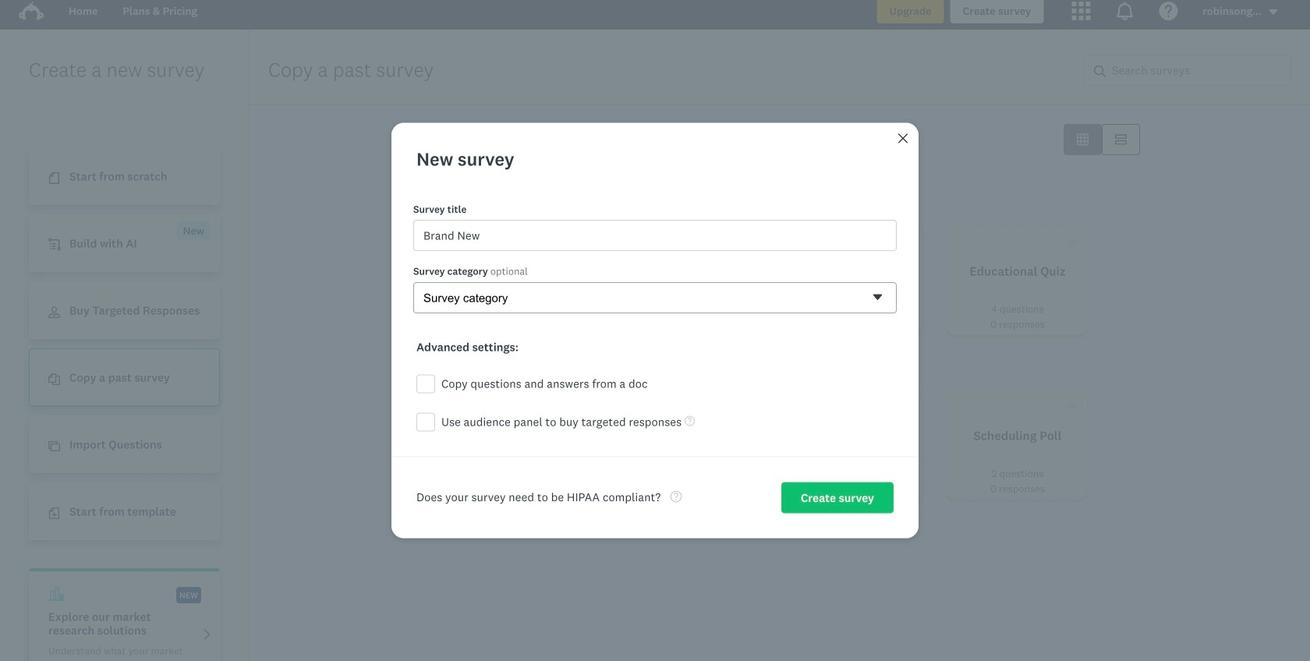 Task type: describe. For each thing, give the bounding box(es) containing it.
grid image
[[1078, 134, 1089, 146]]

documentclone image
[[48, 374, 60, 386]]

document image
[[48, 173, 60, 184]]

Survey name field
[[414, 220, 897, 251]]

chevronright image
[[201, 629, 213, 641]]

2 brand logo image from the top
[[19, 2, 44, 20]]



Task type: vqa. For each thing, say whether or not it's contained in the screenshot.
Dropdown arrow icon
yes



Task type: locate. For each thing, give the bounding box(es) containing it.
starfilled image
[[1067, 236, 1078, 247]]

notification center icon image
[[1116, 2, 1135, 20]]

search image
[[1095, 65, 1106, 77]]

products icon image
[[1072, 2, 1091, 20], [1072, 2, 1091, 20]]

1 horizontal spatial help image
[[685, 416, 695, 426]]

help image
[[685, 416, 695, 426], [670, 491, 682, 503]]

documentplus image
[[48, 508, 60, 520]]

0 vertical spatial help image
[[685, 416, 695, 426]]

1 brand logo image from the top
[[19, 0, 44, 23]]

textboxmultiple image
[[1116, 134, 1128, 146]]

dialog
[[392, 123, 919, 539]]

dropdown arrow icon image
[[1269, 7, 1280, 18], [1270, 9, 1278, 15]]

brand logo image
[[19, 0, 44, 23], [19, 2, 44, 20]]

starfilled image
[[1067, 400, 1078, 412]]

1 vertical spatial help image
[[670, 491, 682, 503]]

clone image
[[48, 441, 60, 453]]

0 horizontal spatial help image
[[670, 491, 682, 503]]

Search surveys field
[[1106, 55, 1291, 85]]

user image
[[48, 307, 60, 319]]

help icon image
[[1160, 2, 1179, 20]]

close image
[[897, 132, 910, 145], [899, 134, 908, 143]]



